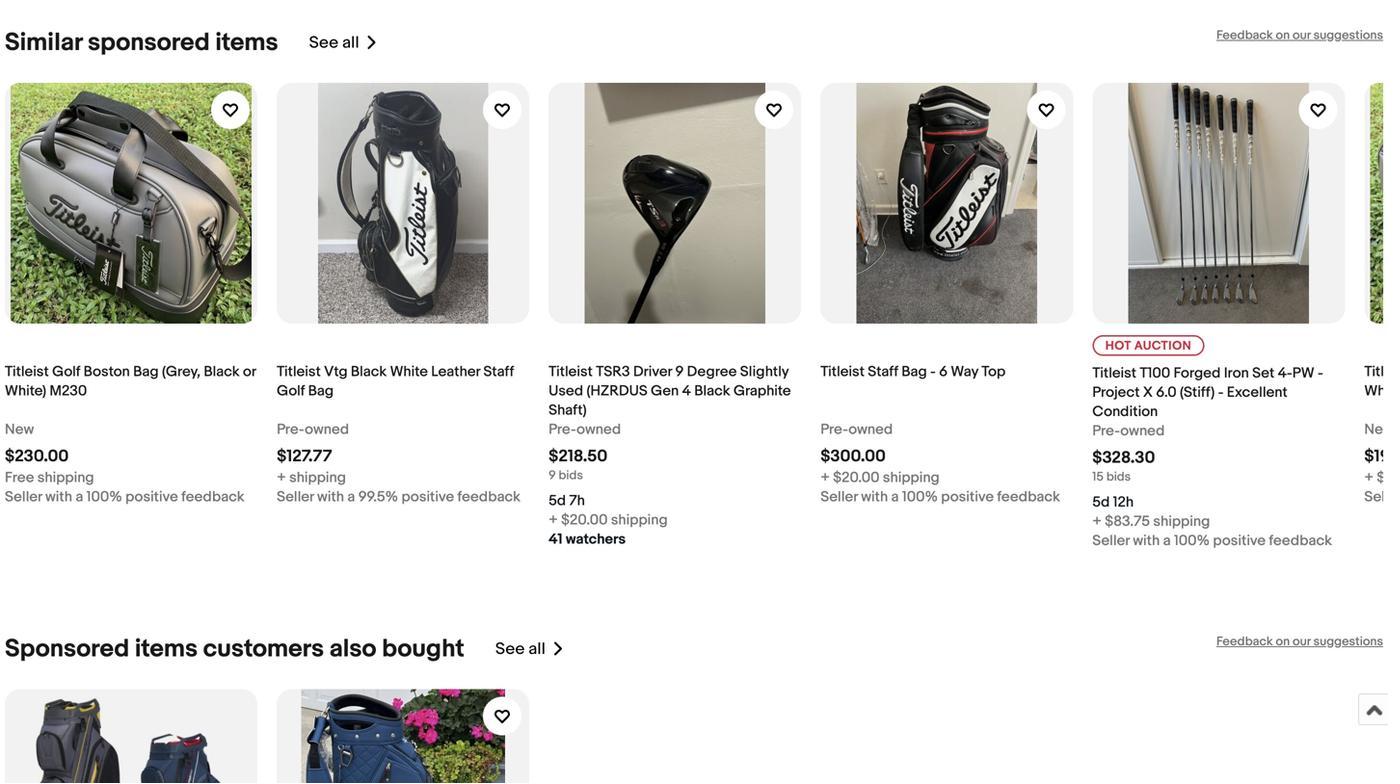 Task type: describe. For each thing, give the bounding box(es) containing it.
$230.00 text field
[[5, 447, 69, 467]]

shipping inside pre-owned $127.77 + shipping seller with a 99.5% positive feedback
[[289, 469, 346, 487]]

bought
[[382, 635, 465, 665]]

41 watchers text field
[[549, 530, 626, 549]]

0 horizontal spatial -
[[930, 363, 936, 381]]

Seller with a 100% positive feedback text field
[[5, 488, 245, 507]]

1 horizontal spatial + $20.00 shipping text field
[[821, 469, 940, 488]]

pre- inside "titleist tsr3 driver 9 degree slightly used (hzrdus gen 4 black graphite shaft) pre-owned $218.50 9 bids 5d 7h + $20.00 shipping 41 watchers"
[[549, 421, 577, 439]]

New text field
[[1365, 420, 1388, 440]]

4-
[[1278, 365, 1293, 382]]

titleist golf boston bag (grey, black or white) m230
[[5, 363, 256, 400]]

feedback inside titleist t100 forged iron set 4-pw - project x 6.0 (stiff) - excellent condition pre-owned $328.30 15 bids 5d 12h + $83.75 shipping seller with a 100% positive feedback
[[1269, 533, 1332, 550]]

on for sponsored items customers also bought
[[1276, 635, 1290, 650]]

+ $2 text field
[[1365, 469, 1388, 488]]

feedback on our suggestions for similar sponsored items
[[1217, 28, 1384, 43]]

+ inside "titleist tsr3 driver 9 degree slightly used (hzrdus gen 4 black graphite shaft) pre-owned $218.50 9 bids 5d 7h + $20.00 shipping 41 watchers"
[[549, 512, 558, 529]]

new for $19
[[1365, 421, 1388, 439]]

a inside pre-owned $127.77 + shipping seller with a 99.5% positive feedback
[[347, 489, 355, 506]]

$20.00 inside "titleist tsr3 driver 9 degree slightly used (hzrdus gen 4 black graphite shaft) pre-owned $218.50 9 bids 5d 7h + $20.00 shipping 41 watchers"
[[561, 512, 608, 529]]

2 horizontal spatial -
[[1318, 365, 1324, 382]]

new $230.00 free shipping seller with a 100% positive feedback
[[5, 421, 245, 506]]

title
[[1365, 363, 1388, 400]]

5d inside "titleist tsr3 driver 9 degree slightly used (hzrdus gen 4 black graphite shaft) pre-owned $218.50 9 bids 5d 7h + $20.00 shipping 41 watchers"
[[549, 493, 566, 510]]

see all text field for similar sponsored items
[[309, 33, 359, 53]]

feedback for similar sponsored items
[[1217, 28, 1273, 43]]

pre-owned text field for $300.00
[[821, 420, 893, 440]]

15 bids text field
[[1093, 470, 1131, 485]]

see for sponsored items customers also bought
[[495, 640, 525, 660]]

Seller with a 99.5% positive feedback text field
[[277, 488, 521, 507]]

pre-owned text field for $218.50
[[549, 420, 621, 440]]

see all link for sponsored items customers also bought
[[495, 635, 565, 665]]

12h
[[1113, 494, 1134, 511]]

watchers
[[566, 531, 626, 549]]

a inside titleist t100 forged iron set 4-pw - project x 6.0 (stiff) - excellent condition pre-owned $328.30 15 bids 5d 12h + $83.75 shipping seller with a 100% positive feedback
[[1163, 533, 1171, 550]]

see all link for similar sponsored items
[[309, 28, 379, 58]]

leather
[[431, 363, 480, 381]]

$2
[[1377, 469, 1388, 487]]

new for $230.00
[[5, 421, 34, 439]]

+ $83.75 shipping text field
[[1093, 512, 1210, 532]]

New text field
[[5, 420, 34, 440]]

white
[[390, 363, 428, 381]]

100% inside new $230.00 free shipping seller with a 100% positive feedback
[[86, 489, 122, 506]]

customers
[[203, 635, 324, 665]]

+ inside pre-owned $127.77 + shipping seller with a 99.5% positive feedback
[[277, 469, 286, 487]]

see all for similar sponsored items
[[309, 33, 359, 53]]

seller inside pre-owned $127.77 + shipping seller with a 99.5% positive feedback
[[277, 489, 314, 506]]

feedback inside pre-owned $127.77 + shipping seller with a 99.5% positive feedback
[[457, 489, 521, 506]]

owned inside pre-owned $127.77 + shipping seller with a 99.5% positive feedback
[[305, 421, 349, 439]]

99.5%
[[358, 489, 398, 506]]

(stiff)
[[1180, 384, 1215, 401]]

shipping inside titleist t100 forged iron set 4-pw - project x 6.0 (stiff) - excellent condition pre-owned $328.30 15 bids 5d 12h + $83.75 shipping seller with a 100% positive feedback
[[1153, 513, 1210, 531]]

bag inside "titleist golf boston bag (grey, black or white) m230"
[[133, 363, 159, 381]]

way
[[951, 363, 978, 381]]

$328.30 text field
[[1093, 448, 1155, 469]]

$218.50 text field
[[549, 447, 608, 467]]

tsr3
[[596, 363, 630, 381]]

shaft)
[[549, 402, 587, 419]]

black inside "titleist golf boston bag (grey, black or white) m230"
[[204, 363, 240, 381]]

x
[[1143, 384, 1153, 401]]

1 horizontal spatial -
[[1218, 384, 1224, 401]]

positive inside the pre-owned $300.00 + $20.00 shipping seller with a 100% positive feedback
[[941, 489, 994, 506]]

$218.50
[[549, 447, 608, 467]]

on for similar sponsored items
[[1276, 28, 1290, 43]]

feedback inside new $230.00 free shipping seller with a 100% positive feedback
[[181, 489, 245, 506]]

$19
[[1365, 447, 1388, 467]]

owned inside the pre-owned $300.00 + $20.00 shipping seller with a 100% positive feedback
[[849, 421, 893, 439]]

shipping inside new $230.00 free shipping seller with a 100% positive feedback
[[37, 469, 94, 487]]

pre-owned text field for $328.30
[[1093, 422, 1165, 441]]

slightly
[[740, 363, 789, 381]]

0 vertical spatial items
[[215, 28, 278, 58]]

seller inside titleist t100 forged iron set 4-pw - project x 6.0 (stiff) - excellent condition pre-owned $328.30 15 bids 5d 12h + $83.75 shipping seller with a 100% positive feedback
[[1093, 533, 1130, 550]]

positive inside pre-owned $127.77 + shipping seller with a 99.5% positive feedback
[[402, 489, 454, 506]]

bids inside titleist t100 forged iron set 4-pw - project x 6.0 (stiff) - excellent condition pre-owned $328.30 15 bids 5d 12h + $83.75 shipping seller with a 100% positive feedback
[[1107, 470, 1131, 485]]

pre- inside pre-owned $127.77 + shipping seller with a 99.5% positive feedback
[[277, 421, 305, 439]]

sponsored items customers also bought
[[5, 635, 465, 665]]

pre- inside the pre-owned $300.00 + $20.00 shipping seller with a 100% positive feedback
[[821, 421, 849, 439]]

feedback on our suggestions for sponsored items customers also bought
[[1217, 635, 1384, 650]]

see all for sponsored items customers also bought
[[495, 640, 546, 660]]

(grey,
[[162, 363, 201, 381]]

sponsored
[[5, 635, 129, 665]]

2 staff from the left
[[868, 363, 898, 381]]

auction
[[1134, 339, 1192, 354]]

a inside the pre-owned $300.00 + $20.00 shipping seller with a 100% positive feedback
[[891, 489, 899, 506]]

Free shipping text field
[[5, 469, 94, 488]]

staff inside titleist vtg black white leather staff golf bag
[[483, 363, 514, 381]]

+ inside titleist t100 forged iron set 4-pw - project x 6.0 (stiff) - excellent condition pre-owned $328.30 15 bids 5d 12h + $83.75 shipping seller with a 100% positive feedback
[[1093, 513, 1102, 531]]

shipping inside the pre-owned $300.00 + $20.00 shipping seller with a 100% positive feedback
[[883, 469, 940, 487]]

titleist t100 forged iron set 4-pw - project x 6.0 (stiff) - excellent condition pre-owned $328.30 15 bids 5d 12h + $83.75 shipping seller with a 100% positive feedback
[[1093, 365, 1332, 550]]

6
[[939, 363, 948, 381]]

0 vertical spatial seller with a 100% positive feedback text field
[[821, 488, 1060, 507]]

gen
[[651, 383, 679, 400]]

feedback on our suggestions link for sponsored items customers also bought
[[1217, 635, 1384, 650]]

41
[[549, 531, 563, 549]]

golf inside "titleist golf boston bag (grey, black or white) m230"
[[52, 363, 80, 381]]

1 horizontal spatial seller with a 100% positive feedback text field
[[1093, 532, 1332, 551]]

0 vertical spatial 9
[[675, 363, 684, 381]]

$19 text field
[[1365, 447, 1388, 467]]

sponsored
[[88, 28, 210, 58]]

0 horizontal spatial + $20.00 shipping text field
[[549, 511, 668, 530]]



Task type: locate. For each thing, give the bounding box(es) containing it.
1 suggestions from the top
[[1314, 28, 1384, 43]]

1 horizontal spatial new
[[1365, 421, 1388, 439]]

Sell text field
[[1365, 488, 1388, 507]]

with inside new $230.00 free shipping seller with a 100% positive feedback
[[45, 489, 72, 506]]

golf
[[52, 363, 80, 381], [277, 383, 305, 400]]

1 horizontal spatial black
[[351, 363, 387, 381]]

9 bids text field
[[549, 469, 583, 483]]

0 vertical spatial suggestions
[[1314, 28, 1384, 43]]

1 feedback from the top
[[1217, 28, 1273, 43]]

1 vertical spatial feedback on our suggestions link
[[1217, 635, 1384, 650]]

see for similar sponsored items
[[309, 33, 339, 53]]

staff left 6
[[868, 363, 898, 381]]

0 vertical spatial feedback
[[1217, 28, 1273, 43]]

1 horizontal spatial 9
[[675, 363, 684, 381]]

pre-owned $127.77 + shipping seller with a 99.5% positive feedback
[[277, 421, 521, 506]]

staff right leather
[[483, 363, 514, 381]]

black
[[204, 363, 240, 381], [351, 363, 387, 381], [694, 383, 730, 400]]

1 vertical spatial all
[[529, 640, 546, 660]]

shipping down $230.00
[[37, 469, 94, 487]]

1 vertical spatial see
[[495, 640, 525, 660]]

boston
[[84, 363, 130, 381]]

seller with a 100% positive feedback text field down $300.00 text box
[[821, 488, 1060, 507]]

1 our from the top
[[1293, 28, 1311, 43]]

0 vertical spatial golf
[[52, 363, 80, 381]]

a inside new $230.00 free shipping seller with a 100% positive feedback
[[76, 489, 83, 506]]

1 horizontal spatial see all text field
[[495, 640, 546, 660]]

with
[[45, 489, 72, 506], [317, 489, 344, 506], [861, 489, 888, 506], [1133, 533, 1160, 550]]

0 vertical spatial our
[[1293, 28, 1311, 43]]

0 vertical spatial see all text field
[[309, 33, 359, 53]]

9
[[675, 363, 684, 381], [549, 469, 556, 483]]

1 staff from the left
[[483, 363, 514, 381]]

6.0
[[1156, 384, 1177, 401]]

1 horizontal spatial see all link
[[495, 635, 565, 665]]

pre-owned text field down condition
[[1093, 422, 1165, 441]]

shipping right $83.75
[[1153, 513, 1210, 531]]

feedback on our suggestions link for similar sponsored items
[[1217, 28, 1384, 43]]

titleist for $230.00
[[5, 363, 49, 381]]

- right (stiff)
[[1218, 384, 1224, 401]]

suggestions for sponsored items customers also bought
[[1314, 635, 1384, 650]]

pre- up $127.77 text box
[[277, 421, 305, 439]]

1 horizontal spatial staff
[[868, 363, 898, 381]]

0 horizontal spatial $20.00
[[561, 512, 608, 529]]

sell
[[1365, 489, 1388, 506]]

2 on from the top
[[1276, 635, 1290, 650]]

bids inside "titleist tsr3 driver 9 degree slightly used (hzrdus gen 4 black graphite shaft) pre-owned $218.50 9 bids 5d 7h + $20.00 shipping 41 watchers"
[[559, 469, 583, 483]]

9 up 4
[[675, 363, 684, 381]]

free
[[5, 469, 34, 487]]

positive inside new $230.00 free shipping seller with a 100% positive feedback
[[125, 489, 178, 506]]

pw
[[1293, 365, 1315, 382]]

new up $230.00
[[5, 421, 34, 439]]

with down + $83.75 shipping text field
[[1133, 533, 1160, 550]]

0 horizontal spatial see all
[[309, 33, 359, 53]]

9 up 5d 7h text field
[[549, 469, 556, 483]]

1 horizontal spatial 5d
[[1093, 494, 1110, 511]]

new up the $19 text field
[[1365, 421, 1388, 439]]

feedback for sponsored items customers also bought
[[1217, 635, 1273, 650]]

suggestions
[[1314, 28, 1384, 43], [1314, 635, 1384, 650]]

with inside pre-owned $127.77 + shipping seller with a 99.5% positive feedback
[[317, 489, 344, 506]]

with inside titleist t100 forged iron set 4-pw - project x 6.0 (stiff) - excellent condition pre-owned $328.30 15 bids 5d 12h + $83.75 shipping seller with a 100% positive feedback
[[1133, 533, 1160, 550]]

1 vertical spatial 9
[[549, 469, 556, 483]]

1 vertical spatial feedback on our suggestions
[[1217, 635, 1384, 650]]

7h
[[569, 493, 585, 510]]

titleist right slightly
[[821, 363, 865, 381]]

graphite
[[734, 383, 791, 400]]

golf up $127.77
[[277, 383, 305, 400]]

$83.75
[[1105, 513, 1150, 531]]

seller down $83.75
[[1093, 533, 1130, 550]]

+ $20.00 shipping text field down $300.00 text box
[[821, 469, 940, 488]]

0 horizontal spatial all
[[342, 33, 359, 53]]

1 horizontal spatial see
[[495, 640, 525, 660]]

feedback inside the pre-owned $300.00 + $20.00 shipping seller with a 100% positive feedback
[[997, 489, 1060, 506]]

5d 7h text field
[[549, 492, 585, 511]]

1 vertical spatial seller with a 100% positive feedback text field
[[1093, 532, 1332, 551]]

+ left $2
[[1365, 469, 1374, 487]]

top
[[982, 363, 1006, 381]]

(hzrdus
[[587, 383, 648, 400]]

shipping
[[37, 469, 94, 487], [289, 469, 346, 487], [883, 469, 940, 487], [611, 512, 668, 529], [1153, 513, 1210, 531]]

owned inside "titleist tsr3 driver 9 degree slightly used (hzrdus gen 4 black graphite shaft) pre-owned $218.50 9 bids 5d 7h + $20.00 shipping 41 watchers"
[[577, 421, 621, 439]]

our for similar sponsored items
[[1293, 28, 1311, 43]]

pre-owned text field up $127.77 text box
[[277, 420, 349, 440]]

degree
[[687, 363, 737, 381]]

$20.00 down $300.00 text box
[[833, 469, 880, 487]]

with down + shipping 'text field'
[[317, 489, 344, 506]]

titleist for $127.77
[[277, 363, 321, 381]]

with down $300.00 text box
[[861, 489, 888, 506]]

Pre-owned text field
[[549, 420, 621, 440], [1093, 422, 1165, 441]]

pre- up $300.00
[[821, 421, 849, 439]]

-
[[930, 363, 936, 381], [1318, 365, 1324, 382], [1218, 384, 1224, 401]]

shipping up watchers
[[611, 512, 668, 529]]

1 horizontal spatial golf
[[277, 383, 305, 400]]

1 vertical spatial $20.00
[[561, 512, 608, 529]]

feedback on our suggestions
[[1217, 28, 1384, 43], [1217, 635, 1384, 650]]

0 horizontal spatial new
[[5, 421, 34, 439]]

items
[[215, 28, 278, 58], [135, 635, 198, 665]]

+ inside the pre-owned $300.00 + $20.00 shipping seller with a 100% positive feedback
[[821, 469, 830, 487]]

owned inside titleist t100 forged iron set 4-pw - project x 6.0 (stiff) - excellent condition pre-owned $328.30 15 bids 5d 12h + $83.75 shipping seller with a 100% positive feedback
[[1121, 423, 1165, 440]]

similar
[[5, 28, 82, 58]]

$20.00 inside the pre-owned $300.00 + $20.00 shipping seller with a 100% positive feedback
[[833, 469, 880, 487]]

bids down $328.30 "text box"
[[1107, 470, 1131, 485]]

2 feedback from the top
[[1217, 635, 1273, 650]]

titleist staff bag - 6 way top
[[821, 363, 1006, 381]]

black left or
[[204, 363, 240, 381]]

Seller with a 100% positive feedback text field
[[821, 488, 1060, 507], [1093, 532, 1332, 551]]

titleist inside "titleist tsr3 driver 9 degree slightly used (hzrdus gen 4 black graphite shaft) pre-owned $218.50 9 bids 5d 7h + $20.00 shipping 41 watchers"
[[549, 363, 593, 381]]

used
[[549, 383, 583, 400]]

1 new from the left
[[5, 421, 34, 439]]

+ shipping text field
[[277, 469, 346, 488]]

1 vertical spatial see all text field
[[495, 640, 546, 660]]

white)
[[5, 383, 46, 400]]

1 vertical spatial golf
[[277, 383, 305, 400]]

titleist inside titleist t100 forged iron set 4-pw - project x 6.0 (stiff) - excellent condition pre-owned $328.30 15 bids 5d 12h + $83.75 shipping seller with a 100% positive feedback
[[1093, 365, 1137, 382]]

seller down $300.00 text box
[[821, 489, 858, 506]]

1 horizontal spatial 100%
[[902, 489, 938, 506]]

0 horizontal spatial golf
[[52, 363, 80, 381]]

2 horizontal spatial 100%
[[1174, 533, 1210, 550]]

$300.00 text field
[[821, 447, 886, 467]]

+ down $300.00 text box
[[821, 469, 830, 487]]

0 horizontal spatial pre-owned text field
[[549, 420, 621, 440]]

0 horizontal spatial pre-owned text field
[[277, 420, 349, 440]]

owned up $300.00 text box
[[849, 421, 893, 439]]

black inside titleist vtg black white leather staff golf bag
[[351, 363, 387, 381]]

shipping down $127.77
[[289, 469, 346, 487]]

1 horizontal spatial bids
[[1107, 470, 1131, 485]]

forged
[[1174, 365, 1221, 382]]

seller inside the pre-owned $300.00 + $20.00 shipping seller with a 100% positive feedback
[[821, 489, 858, 506]]

2 feedback on our suggestions link from the top
[[1217, 635, 1384, 650]]

owned up $127.77
[[305, 421, 349, 439]]

0 vertical spatial all
[[342, 33, 359, 53]]

5d
[[549, 493, 566, 510], [1093, 494, 1110, 511]]

black right vtg
[[351, 363, 387, 381]]

$127.77
[[277, 447, 332, 467]]

owned down condition
[[1121, 423, 1165, 440]]

0 horizontal spatial staff
[[483, 363, 514, 381]]

0 horizontal spatial see all text field
[[309, 33, 359, 53]]

staff
[[483, 363, 514, 381], [868, 363, 898, 381]]

set
[[1253, 365, 1275, 382]]

2 feedback on our suggestions from the top
[[1217, 635, 1384, 650]]

hot auction
[[1106, 339, 1192, 354]]

2 suggestions from the top
[[1314, 635, 1384, 650]]

excellent
[[1227, 384, 1288, 401]]

See all text field
[[309, 33, 359, 53], [495, 640, 546, 660]]

1 pre-owned text field from the left
[[277, 420, 349, 440]]

5d left 7h
[[549, 493, 566, 510]]

also
[[330, 635, 377, 665]]

titleist for $300.00
[[821, 363, 865, 381]]

t100
[[1140, 365, 1171, 382]]

condition
[[1093, 403, 1158, 421]]

feedback
[[181, 489, 245, 506], [457, 489, 521, 506], [997, 489, 1060, 506], [1269, 533, 1332, 550]]

0 vertical spatial feedback on our suggestions link
[[1217, 28, 1384, 43]]

our
[[1293, 28, 1311, 43], [1293, 635, 1311, 650]]

suggestions for similar sponsored items
[[1314, 28, 1384, 43]]

golf inside titleist vtg black white leather staff golf bag
[[277, 383, 305, 400]]

positive
[[125, 489, 178, 506], [402, 489, 454, 506], [941, 489, 994, 506], [1213, 533, 1266, 550]]

+ $20.00 shipping text field up watchers
[[549, 511, 668, 530]]

0 vertical spatial see all
[[309, 33, 359, 53]]

1 vertical spatial + $20.00 shipping text field
[[549, 511, 668, 530]]

bag
[[133, 363, 159, 381], [902, 363, 927, 381], [308, 383, 334, 400]]

0 vertical spatial see
[[309, 33, 339, 53]]

all for similar sponsored items
[[342, 33, 359, 53]]

0 horizontal spatial 100%
[[86, 489, 122, 506]]

titleist inside titleist vtg black white leather staff golf bag
[[277, 363, 321, 381]]

pre-owned text field down the shaft) on the bottom left of page
[[549, 420, 621, 440]]

1 horizontal spatial pre-owned text field
[[821, 420, 893, 440]]

5d 12h text field
[[1093, 493, 1134, 512]]

0 vertical spatial on
[[1276, 28, 1290, 43]]

black inside "titleist tsr3 driver 9 degree slightly used (hzrdus gen 4 black graphite shaft) pre-owned $218.50 9 bids 5d 7h + $20.00 shipping 41 watchers"
[[694, 383, 730, 400]]

titleist tsr3 driver 9 degree slightly used (hzrdus gen 4 black graphite shaft) pre-owned $218.50 9 bids 5d 7h + $20.00 shipping 41 watchers
[[549, 363, 791, 549]]

pre-owned text field for $127.77
[[277, 420, 349, 440]]

100% inside the pre-owned $300.00 + $20.00 shipping seller with a 100% positive feedback
[[902, 489, 938, 506]]

1 vertical spatial feedback
[[1217, 635, 1273, 650]]

1 horizontal spatial items
[[215, 28, 278, 58]]

bag left 6
[[902, 363, 927, 381]]

- left 6
[[930, 363, 936, 381]]

0 horizontal spatial see
[[309, 33, 339, 53]]

$127.77 text field
[[277, 447, 332, 467]]

15
[[1093, 470, 1104, 485]]

see all link
[[309, 28, 379, 58], [495, 635, 565, 665]]

all for sponsored items customers also bought
[[529, 640, 546, 660]]

with down free shipping text field
[[45, 489, 72, 506]]

$20.00
[[833, 469, 880, 487], [561, 512, 608, 529]]

titleist up white)
[[5, 363, 49, 381]]

see all text field for sponsored items customers also bought
[[495, 640, 546, 660]]

0 horizontal spatial bids
[[559, 469, 583, 483]]

1 vertical spatial on
[[1276, 635, 1290, 650]]

1 horizontal spatial bag
[[308, 383, 334, 400]]

pre-
[[277, 421, 305, 439], [549, 421, 577, 439], [821, 421, 849, 439], [1093, 423, 1121, 440]]

pre- inside titleist t100 forged iron set 4-pw - project x 6.0 (stiff) - excellent condition pre-owned $328.30 15 bids 5d 12h + $83.75 shipping seller with a 100% positive feedback
[[1093, 423, 1121, 440]]

owned
[[305, 421, 349, 439], [577, 421, 621, 439], [849, 421, 893, 439], [1121, 423, 1165, 440]]

+
[[277, 469, 286, 487], [821, 469, 830, 487], [1365, 469, 1374, 487], [549, 512, 558, 529], [1093, 513, 1102, 531]]

titleist left vtg
[[277, 363, 321, 381]]

feedback
[[1217, 28, 1273, 43], [1217, 635, 1273, 650]]

4
[[682, 383, 691, 400]]

titleist up project
[[1093, 365, 1137, 382]]

+ inside new $19 + $2 sell
[[1365, 469, 1374, 487]]

positive inside titleist t100 forged iron set 4-pw - project x 6.0 (stiff) - excellent condition pre-owned $328.30 15 bids 5d 12h + $83.75 shipping seller with a 100% positive feedback
[[1213, 533, 1266, 550]]

$20.00 up the 41 watchers text field
[[561, 512, 608, 529]]

0 vertical spatial feedback on our suggestions
[[1217, 28, 1384, 43]]

all
[[342, 33, 359, 53], [529, 640, 546, 660]]

0 vertical spatial $20.00
[[833, 469, 880, 487]]

golf up m230
[[52, 363, 80, 381]]

seller inside new $230.00 free shipping seller with a 100% positive feedback
[[5, 489, 42, 506]]

pre- down the shaft) on the bottom left of page
[[549, 421, 577, 439]]

on
[[1276, 28, 1290, 43], [1276, 635, 1290, 650]]

1 horizontal spatial $20.00
[[833, 469, 880, 487]]

or
[[243, 363, 256, 381]]

0 horizontal spatial 9
[[549, 469, 556, 483]]

0 horizontal spatial 5d
[[549, 493, 566, 510]]

pre- down condition
[[1093, 423, 1121, 440]]

2 horizontal spatial black
[[694, 383, 730, 400]]

seller with a 100% positive feedback text field down $83.75
[[1093, 532, 1332, 551]]

1 horizontal spatial pre-owned text field
[[1093, 422, 1165, 441]]

- right pw
[[1318, 365, 1324, 382]]

2 pre-owned text field from the left
[[821, 420, 893, 440]]

new
[[5, 421, 34, 439], [1365, 421, 1388, 439]]

Pre-owned text field
[[277, 420, 349, 440], [821, 420, 893, 440]]

bag down vtg
[[308, 383, 334, 400]]

black down degree
[[694, 383, 730, 400]]

1 feedback on our suggestions from the top
[[1217, 28, 1384, 43]]

100% inside titleist t100 forged iron set 4-pw - project x 6.0 (stiff) - excellent condition pre-owned $328.30 15 bids 5d 12h + $83.75 shipping seller with a 100% positive feedback
[[1174, 533, 1210, 550]]

1 vertical spatial suggestions
[[1314, 635, 1384, 650]]

0 vertical spatial see all link
[[309, 28, 379, 58]]

with inside the pre-owned $300.00 + $20.00 shipping seller with a 100% positive feedback
[[861, 489, 888, 506]]

pre-owned $300.00 + $20.00 shipping seller with a 100% positive feedback
[[821, 421, 1060, 506]]

2 horizontal spatial bag
[[902, 363, 927, 381]]

shipping down $300.00 text box
[[883, 469, 940, 487]]

owned up $218.50
[[577, 421, 621, 439]]

m230
[[50, 383, 87, 400]]

$230.00
[[5, 447, 69, 467]]

titleist inside "titleist golf boston bag (grey, black or white) m230"
[[5, 363, 49, 381]]

similar sponsored items
[[5, 28, 278, 58]]

$300.00
[[821, 447, 886, 467]]

+ down 5d 12h text box
[[1093, 513, 1102, 531]]

5d left the 12h
[[1093, 494, 1110, 511]]

1 vertical spatial see all link
[[495, 635, 565, 665]]

bag left the (grey,
[[133, 363, 159, 381]]

1 feedback on our suggestions link from the top
[[1217, 28, 1384, 43]]

0 horizontal spatial black
[[204, 363, 240, 381]]

+ down $127.77 text box
[[277, 469, 286, 487]]

our for sponsored items customers also bought
[[1293, 635, 1311, 650]]

100%
[[86, 489, 122, 506], [902, 489, 938, 506], [1174, 533, 1210, 550]]

+ up 41
[[549, 512, 558, 529]]

2 new from the left
[[1365, 421, 1388, 439]]

1 on from the top
[[1276, 28, 1290, 43]]

seller
[[5, 489, 42, 506], [277, 489, 314, 506], [821, 489, 858, 506], [1093, 533, 1130, 550]]

5d inside titleist t100 forged iron set 4-pw - project x 6.0 (stiff) - excellent condition pre-owned $328.30 15 bids 5d 12h + $83.75 shipping seller with a 100% positive feedback
[[1093, 494, 1110, 511]]

a
[[76, 489, 83, 506], [347, 489, 355, 506], [891, 489, 899, 506], [1163, 533, 1171, 550]]

feedback on our suggestions link
[[1217, 28, 1384, 43], [1217, 635, 1384, 650]]

driver
[[633, 363, 672, 381]]

0 horizontal spatial see all link
[[309, 28, 379, 58]]

pre-owned text field up $300.00
[[821, 420, 893, 440]]

2 our from the top
[[1293, 635, 1311, 650]]

new inside new $230.00 free shipping seller with a 100% positive feedback
[[5, 421, 34, 439]]

seller down + shipping 'text field'
[[277, 489, 314, 506]]

bag inside titleist vtg black white leather staff golf bag
[[308, 383, 334, 400]]

$328.30
[[1093, 448, 1155, 469]]

project
[[1093, 384, 1140, 401]]

0 horizontal spatial bag
[[133, 363, 159, 381]]

0 horizontal spatial seller with a 100% positive feedback text field
[[821, 488, 1060, 507]]

vtg
[[324, 363, 348, 381]]

1 vertical spatial our
[[1293, 635, 1311, 650]]

shipping inside "titleist tsr3 driver 9 degree slightly used (hzrdus gen 4 black graphite shaft) pre-owned $218.50 9 bids 5d 7h + $20.00 shipping 41 watchers"
[[611, 512, 668, 529]]

see all
[[309, 33, 359, 53], [495, 640, 546, 660]]

0 horizontal spatial items
[[135, 635, 198, 665]]

hot
[[1106, 339, 1131, 354]]

bids
[[559, 469, 583, 483], [1107, 470, 1131, 485]]

new $19 + $2 sell
[[1365, 421, 1388, 506]]

1 vertical spatial see all
[[495, 640, 546, 660]]

1 horizontal spatial see all
[[495, 640, 546, 660]]

1 horizontal spatial all
[[529, 640, 546, 660]]

1 vertical spatial items
[[135, 635, 198, 665]]

0 vertical spatial + $20.00 shipping text field
[[821, 469, 940, 488]]

titleist
[[5, 363, 49, 381], [277, 363, 321, 381], [549, 363, 593, 381], [821, 363, 865, 381], [1093, 365, 1137, 382]]

+ $20.00 shipping text field
[[821, 469, 940, 488], [549, 511, 668, 530]]

titleist vtg black white leather staff golf bag
[[277, 363, 514, 400]]

titleist up used
[[549, 363, 593, 381]]

seller down free
[[5, 489, 42, 506]]

iron
[[1224, 365, 1249, 382]]

bids down $218.50
[[559, 469, 583, 483]]



Task type: vqa. For each thing, say whether or not it's contained in the screenshot.
Crafts
no



